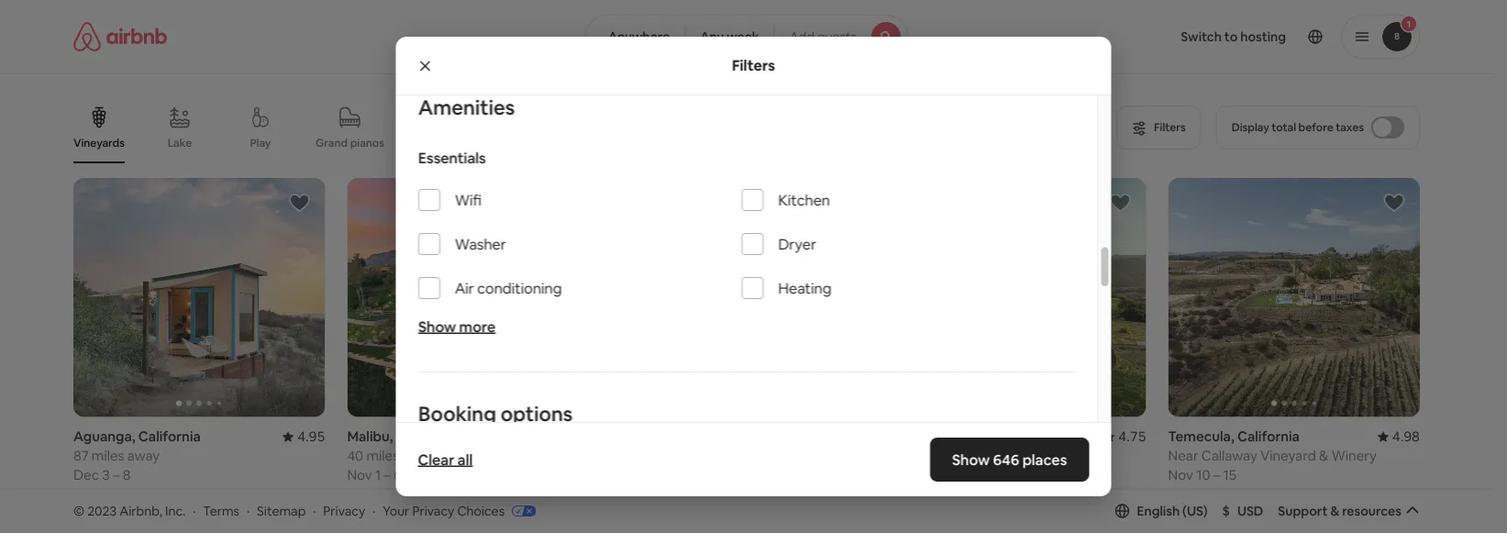 Task type: describe. For each thing, give the bounding box(es) containing it.
add guests button
[[774, 15, 909, 59]]

3 · from the left
[[313, 503, 316, 519]]

airbnb,
[[120, 503, 162, 519]]

nov inside temecula, california near callaway vineyard & winery nov 10 – 15 $872 night
[[1169, 466, 1194, 484]]

– inside malibu, california 40 miles away nov 1 – 6 $3,795 night
[[384, 466, 391, 484]]

filters
[[732, 56, 776, 75]]

show for show 646 places
[[953, 450, 990, 469]]

group for temecula, california
[[1169, 178, 1421, 417]]

1 · from the left
[[193, 503, 196, 519]]

1 inside santa ynez, california 110 miles away nov 26 – dec 1 $2,383 night
[[980, 466, 986, 484]]

taxes
[[1336, 120, 1365, 134]]

temecula,
[[1169, 428, 1235, 446]]

options
[[500, 401, 573, 427]]

total
[[1272, 120, 1297, 134]]

4 · from the left
[[373, 503, 376, 519]]

$3,795
[[347, 491, 389, 509]]

(us)
[[1183, 503, 1208, 519]]

california for malibu, california 40 miles away nov 1 – 6 $3,795 night
[[396, 428, 458, 446]]

temecula, california near callaway vineyard & winery nov 10 – 15 $872 night
[[1169, 428, 1377, 509]]

santa
[[895, 428, 932, 446]]

8
[[123, 466, 131, 484]]

night inside malibu, california 40 miles away nov 1 – 6 $3,795 night
[[392, 491, 425, 509]]

show map
[[705, 422, 767, 438]]

2023
[[87, 503, 117, 519]]

terms · sitemap · privacy ·
[[203, 503, 376, 519]]

87
[[73, 447, 89, 465]]

3
[[102, 466, 110, 484]]

3 night from the left
[[664, 491, 696, 509]]

dec inside santa ynez, california 110 miles away nov 26 – dec 1 $2,383 night
[[952, 466, 977, 484]]

$872
[[1169, 491, 1200, 509]]

filters dialog
[[396, 37, 1112, 533]]

15
[[1224, 466, 1237, 484]]

1 horizontal spatial &
[[1331, 503, 1340, 519]]

air conditioning
[[455, 279, 562, 298]]

guests
[[818, 28, 857, 45]]

$
[[1223, 503, 1230, 519]]

show for show more
[[418, 317, 456, 336]]

more
[[459, 317, 495, 336]]

1 inside malibu, california 40 miles away nov 1 – 6 $3,795 night
[[375, 466, 381, 484]]

profile element
[[931, 0, 1421, 73]]

away for 8
[[127, 447, 160, 465]]

aguanga, california 87 miles away dec 3 – 8 $164 night
[[73, 428, 201, 509]]

display total before taxes button
[[1216, 106, 1421, 150]]

booking options
[[418, 401, 573, 427]]

map
[[740, 422, 767, 438]]

– inside the aguanga, california 87 miles away dec 3 – 8 $164 night
[[113, 466, 120, 484]]

anywhere button
[[585, 15, 686, 59]]

display total before taxes
[[1232, 120, 1365, 134]]

110
[[895, 447, 915, 465]]

26
[[923, 466, 939, 484]]

10
[[1197, 466, 1211, 484]]

your privacy choices
[[383, 503, 505, 519]]

usd
[[1238, 503, 1264, 519]]

beachfront
[[1041, 136, 1099, 150]]

4.75
[[1119, 428, 1147, 446]]

inc.
[[165, 503, 186, 519]]

washer
[[455, 235, 506, 253]]

show more button
[[418, 317, 495, 336]]

english
[[1137, 503, 1180, 519]]

california inside santa ynez, california 110 miles away nov 26 – dec 1 $2,383 night
[[972, 428, 1035, 446]]

pianos
[[350, 136, 384, 150]]

group for malibu, california
[[347, 178, 599, 417]]

before
[[1299, 120, 1334, 134]]

add to wishlist: temecula, california image
[[1384, 192, 1406, 214]]

add guests
[[790, 28, 857, 45]]

conditioning
[[477, 279, 562, 298]]

clear all button
[[409, 441, 482, 478]]

kitchen
[[778, 191, 830, 209]]

play
[[250, 136, 271, 150]]

nov inside santa ynez, california 110 miles away nov 26 – dec 1 $2,383 night
[[895, 466, 920, 484]]

miles for 1
[[367, 447, 399, 465]]

grand
[[316, 136, 348, 150]]

essentials
[[418, 148, 486, 167]]

english (us)
[[1137, 503, 1208, 519]]

sitemap
[[257, 503, 306, 519]]

4.95 out of 5 average rating image
[[283, 428, 325, 446]]

places
[[1023, 450, 1068, 469]]

4.75 out of 5 average rating image
[[1104, 428, 1147, 446]]

$164
[[73, 491, 104, 509]]

support & resources
[[1279, 503, 1402, 519]]

callaway
[[1202, 447, 1258, 465]]

show map button
[[686, 408, 808, 452]]

clear all
[[418, 450, 473, 469]]



Task type: locate. For each thing, give the bounding box(es) containing it.
away inside the aguanga, california 87 miles away dec 3 – 8 $164 night
[[127, 447, 160, 465]]

4 – from the left
[[1214, 466, 1221, 484]]

nov down near
[[1169, 466, 1194, 484]]

cities
[[447, 136, 475, 150]]

amenities
[[418, 94, 515, 120]]

iconic
[[414, 136, 445, 150]]

any
[[700, 28, 724, 45]]

miles down malibu,
[[367, 447, 399, 465]]

show left the map
[[705, 422, 738, 438]]

None search field
[[585, 15, 909, 59]]

1 left the 6
[[375, 466, 381, 484]]

nov
[[347, 466, 372, 484], [895, 466, 920, 484], [1169, 466, 1194, 484]]

· left privacy link
[[313, 503, 316, 519]]

5 night from the left
[[1203, 491, 1236, 509]]

1 dec from the left
[[73, 466, 99, 484]]

night down the 6
[[392, 491, 425, 509]]

1 vertical spatial show
[[705, 422, 738, 438]]

2 1 from the left
[[980, 466, 986, 484]]

terms link
[[203, 503, 240, 519]]

privacy link
[[323, 503, 365, 519]]

0 horizontal spatial dec
[[73, 466, 99, 484]]

english (us) button
[[1115, 503, 1208, 519]]

miles for 3
[[92, 447, 124, 465]]

winery
[[1332, 447, 1377, 465]]

anywhere
[[608, 28, 670, 45]]

california up vineyard
[[1238, 428, 1300, 446]]

nov down 110
[[895, 466, 920, 484]]

air
[[455, 279, 474, 298]]

support & resources button
[[1279, 503, 1420, 519]]

4.95
[[297, 428, 325, 446]]

your privacy choices link
[[383, 503, 536, 520]]

3 – from the left
[[942, 466, 949, 484]]

show 646 places
[[953, 450, 1068, 469]]

add to wishlist: aguanga, california image
[[289, 192, 311, 214]]

1 horizontal spatial nov
[[895, 466, 920, 484]]

2 away from the left
[[402, 447, 435, 465]]

group for aguanga, california
[[73, 178, 325, 417]]

miles inside santa ynez, california 110 miles away nov 26 – dec 1 $2,383 night
[[918, 447, 950, 465]]

– right 26
[[942, 466, 949, 484]]

2 · from the left
[[247, 503, 250, 519]]

show for show map
[[705, 422, 738, 438]]

add to wishlist: santa ynez, california image
[[1110, 192, 1132, 214]]

2 dec from the left
[[952, 466, 977, 484]]

1 horizontal spatial miles
[[367, 447, 399, 465]]

– left the 6
[[384, 466, 391, 484]]

away
[[127, 447, 160, 465], [402, 447, 435, 465], [953, 447, 986, 465]]

group for $1,091
[[621, 178, 873, 417]]

0 vertical spatial show
[[418, 317, 456, 336]]

support
[[1279, 503, 1328, 519]]

2 horizontal spatial miles
[[918, 447, 950, 465]]

4.98
[[1393, 428, 1421, 446]]

$1,091 night
[[621, 491, 696, 509]]

2 nov from the left
[[895, 466, 920, 484]]

dec
[[73, 466, 99, 484], [952, 466, 977, 484]]

night inside santa ynez, california 110 miles away nov 26 – dec 1 $2,383 night
[[941, 491, 974, 509]]

booking
[[418, 401, 496, 427]]

malibu,
[[347, 428, 393, 446]]

california
[[138, 428, 201, 446], [396, 428, 458, 446], [972, 428, 1035, 446], [1238, 428, 1300, 446]]

dec left 3
[[73, 466, 99, 484]]

show down ynez,
[[953, 450, 990, 469]]

2 horizontal spatial show
[[953, 450, 990, 469]]

none search field containing anywhere
[[585, 15, 909, 59]]

night down 15 at the bottom right
[[1203, 491, 1236, 509]]

0 horizontal spatial &
[[1320, 447, 1329, 465]]

santa ynez, california 110 miles away nov 26 – dec 1 $2,383 night
[[895, 428, 1035, 509]]

· left 'your'
[[373, 503, 376, 519]]

2 vertical spatial show
[[953, 450, 990, 469]]

away inside santa ynez, california 110 miles away nov 26 – dec 1 $2,383 night
[[953, 447, 986, 465]]

show
[[418, 317, 456, 336], [705, 422, 738, 438], [953, 450, 990, 469]]

2 privacy from the left
[[412, 503, 455, 519]]

2 horizontal spatial nov
[[1169, 466, 1194, 484]]

3 nov from the left
[[1169, 466, 1194, 484]]

nov down 40
[[347, 466, 372, 484]]

wifi
[[455, 191, 481, 209]]

resources
[[1343, 503, 1402, 519]]

miles inside the aguanga, california 87 miles away dec 3 – 8 $164 night
[[92, 447, 124, 465]]

near
[[1169, 447, 1199, 465]]

group containing iconic cities
[[73, 92, 1106, 163]]

1 horizontal spatial privacy
[[412, 503, 455, 519]]

– inside temecula, california near callaway vineyard & winery nov 10 – 15 $872 night
[[1214, 466, 1221, 484]]

2 miles from the left
[[367, 447, 399, 465]]

4 california from the left
[[1238, 428, 1300, 446]]

1 horizontal spatial show
[[705, 422, 738, 438]]

6
[[394, 466, 402, 484]]

miles up 26
[[918, 447, 950, 465]]

show inside show map button
[[705, 422, 738, 438]]

dec inside the aguanga, california 87 miles away dec 3 – 8 $164 night
[[73, 466, 99, 484]]

add
[[790, 28, 815, 45]]

away for 6
[[402, 447, 435, 465]]

night inside the aguanga, california 87 miles away dec 3 – 8 $164 night
[[107, 491, 140, 509]]

& inside temecula, california near callaway vineyard & winery nov 10 – 15 $872 night
[[1320, 447, 1329, 465]]

0 horizontal spatial privacy
[[323, 503, 365, 519]]

40
[[347, 447, 364, 465]]

& right support
[[1331, 503, 1340, 519]]

california inside temecula, california near callaway vineyard & winery nov 10 – 15 $872 night
[[1238, 428, 1300, 446]]

2 horizontal spatial away
[[953, 447, 986, 465]]

terms
[[203, 503, 240, 519]]

· right inc.
[[193, 503, 196, 519]]

choices
[[457, 503, 505, 519]]

646
[[994, 450, 1020, 469]]

iconic cities
[[414, 136, 475, 150]]

3 away from the left
[[953, 447, 986, 465]]

california up clear
[[396, 428, 458, 446]]

$1,091
[[621, 491, 661, 509]]

privacy inside your privacy choices link
[[412, 503, 455, 519]]

·
[[193, 503, 196, 519], [247, 503, 250, 519], [313, 503, 316, 519], [373, 503, 376, 519]]

show inside show 646 places "link"
[[953, 450, 990, 469]]

4 night from the left
[[941, 491, 974, 509]]

privacy right 'your'
[[412, 503, 455, 519]]

1 – from the left
[[113, 466, 120, 484]]

night right $2,383
[[941, 491, 974, 509]]

privacy left 'your'
[[323, 503, 365, 519]]

– inside santa ynez, california 110 miles away nov 26 – dec 1 $2,383 night
[[942, 466, 949, 484]]

miles up 3
[[92, 447, 124, 465]]

$2,383
[[895, 491, 938, 509]]

&
[[1320, 447, 1329, 465], [1331, 503, 1340, 519]]

vineyard
[[1261, 447, 1317, 465]]

miles inside malibu, california 40 miles away nov 1 – 6 $3,795 night
[[367, 447, 399, 465]]

show left more
[[418, 317, 456, 336]]

any week button
[[685, 15, 775, 59]]

your
[[383, 503, 410, 519]]

clear
[[418, 450, 455, 469]]

nov inside malibu, california 40 miles away nov 1 – 6 $3,795 night
[[347, 466, 372, 484]]

1 horizontal spatial 1
[[980, 466, 986, 484]]

©
[[73, 503, 85, 519]]

1 california from the left
[[138, 428, 201, 446]]

– left 15 at the bottom right
[[1214, 466, 1221, 484]]

week
[[727, 28, 760, 45]]

· right terms at the left of page
[[247, 503, 250, 519]]

1 night from the left
[[107, 491, 140, 509]]

1 privacy from the left
[[323, 503, 365, 519]]

1 vertical spatial &
[[1331, 503, 1340, 519]]

1 horizontal spatial away
[[402, 447, 435, 465]]

all
[[458, 450, 473, 469]]

1 horizontal spatial dec
[[952, 466, 977, 484]]

3 miles from the left
[[918, 447, 950, 465]]

& left winery at the bottom right of the page
[[1320, 447, 1329, 465]]

0 vertical spatial &
[[1320, 447, 1329, 465]]

california for temecula, california near callaway vineyard & winery nov 10 – 15 $872 night
[[1238, 428, 1300, 446]]

0 horizontal spatial miles
[[92, 447, 124, 465]]

sitemap link
[[257, 503, 306, 519]]

1 1 from the left
[[375, 466, 381, 484]]

4.98 out of 5 average rating image
[[1378, 428, 1421, 446]]

group for santa ynez, california
[[895, 178, 1147, 417]]

– right 3
[[113, 466, 120, 484]]

night
[[107, 491, 140, 509], [392, 491, 425, 509], [664, 491, 696, 509], [941, 491, 974, 509], [1203, 491, 1236, 509]]

night right $1,091
[[664, 491, 696, 509]]

2 night from the left
[[392, 491, 425, 509]]

grand pianos
[[316, 136, 384, 150]]

night inside temecula, california near callaway vineyard & winery nov 10 – 15 $872 night
[[1203, 491, 1236, 509]]

california for aguanga, california 87 miles away dec 3 – 8 $164 night
[[138, 428, 201, 446]]

malibu, california 40 miles away nov 1 – 6 $3,795 night
[[347, 428, 458, 509]]

away inside malibu, california 40 miles away nov 1 – 6 $3,795 night
[[402, 447, 435, 465]]

0 horizontal spatial nov
[[347, 466, 372, 484]]

1 miles from the left
[[92, 447, 124, 465]]

show 646 places link
[[931, 438, 1090, 482]]

any week
[[700, 28, 760, 45]]

california inside malibu, california 40 miles away nov 1 – 6 $3,795 night
[[396, 428, 458, 446]]

california right aguanga,
[[138, 428, 201, 446]]

1 nov from the left
[[347, 466, 372, 484]]

1 away from the left
[[127, 447, 160, 465]]

show more
[[418, 317, 495, 336]]

california inside the aguanga, california 87 miles away dec 3 – 8 $164 night
[[138, 428, 201, 446]]

2 california from the left
[[396, 428, 458, 446]]

0 horizontal spatial away
[[127, 447, 160, 465]]

0 horizontal spatial show
[[418, 317, 456, 336]]

$ usd
[[1223, 503, 1264, 519]]

1 left 646
[[980, 466, 986, 484]]

lake
[[168, 136, 192, 150]]

group
[[73, 92, 1106, 163], [73, 178, 325, 417], [347, 178, 599, 417], [621, 178, 873, 417], [895, 178, 1147, 417], [1169, 178, 1421, 417]]

vineyards
[[73, 136, 125, 150]]

ynez,
[[935, 428, 969, 446]]

3 california from the left
[[972, 428, 1035, 446]]

heating
[[778, 279, 831, 298]]

© 2023 airbnb, inc. ·
[[73, 503, 196, 519]]

dec right 26
[[952, 466, 977, 484]]

california up 646
[[972, 428, 1035, 446]]

2 – from the left
[[384, 466, 391, 484]]

0 horizontal spatial 1
[[375, 466, 381, 484]]

privacy
[[323, 503, 365, 519], [412, 503, 455, 519]]

night down the '8'
[[107, 491, 140, 509]]

display
[[1232, 120, 1270, 134]]



Task type: vqa. For each thing, say whether or not it's contained in the screenshot.


